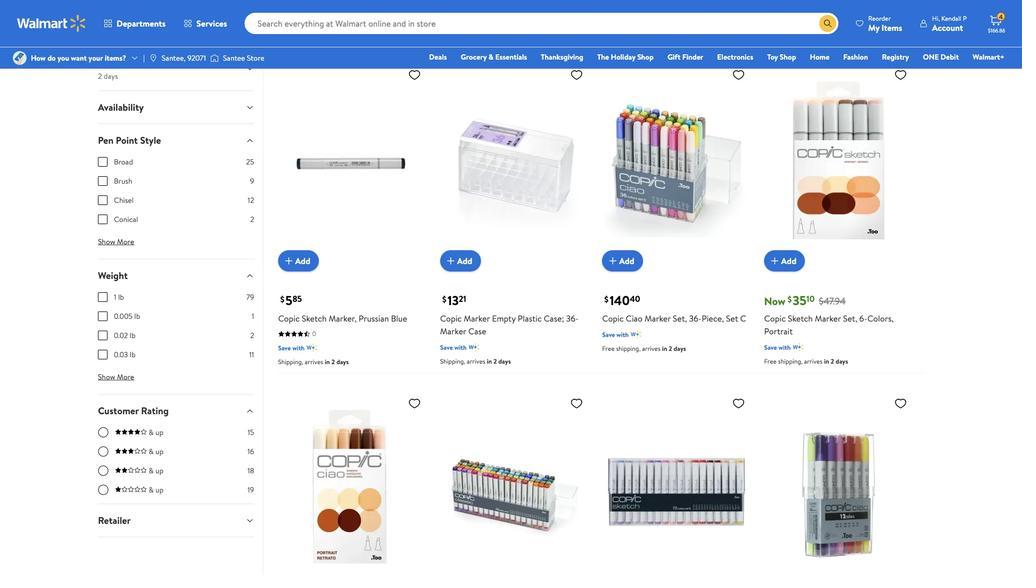 Task type: vqa. For each thing, say whether or not it's contained in the screenshot.
1 to the right
yes



Task type: locate. For each thing, give the bounding box(es) containing it.
sketch
[[302, 313, 327, 324], [788, 313, 813, 324]]

copic down 140
[[603, 313, 624, 324]]

do
[[47, 53, 56, 63]]

add up 85
[[295, 255, 311, 267]]

& up
[[149, 427, 164, 438], [149, 446, 164, 457], [149, 466, 164, 476], [149, 485, 164, 495]]

sketch inside now $ 35 10 $47.94 copic sketch marker set, 6-colors, portrait
[[788, 313, 813, 324]]

2
[[98, 71, 102, 81], [250, 214, 254, 225], [250, 330, 254, 341], [669, 344, 673, 353], [494, 357, 497, 366], [831, 357, 835, 366], [332, 357, 335, 366]]

walmart plus image down now $ 35 10 $47.94 copic sketch marker set, 6-colors, portrait at bottom
[[793, 342, 804, 353]]

2 shop from the left
[[780, 52, 797, 62]]

0 vertical spatial walmart plus image
[[307, 14, 318, 25]]

empty
[[492, 313, 516, 324]]

1 sketch from the left
[[302, 313, 327, 324]]

with down portrait
[[779, 343, 791, 352]]

2 up from the top
[[156, 446, 164, 457]]

arrives down case
[[467, 357, 486, 366]]

1 vertical spatial walmart plus image
[[307, 342, 318, 353]]

1 shop from the left
[[638, 52, 654, 62]]

0 horizontal spatial  image
[[149, 54, 158, 62]]

36- right case;
[[566, 313, 579, 324]]

2 show more from the top
[[98, 372, 134, 382]]

add to favorites list, copic ciao marker set, 6-colors, portrait image
[[408, 397, 421, 410]]

arrives down ciao
[[642, 344, 661, 353]]

$ left 13
[[443, 293, 447, 305]]

2 down copic sketch marker, prussian blue
[[332, 357, 335, 366]]

free shipping, arrives in 2 days
[[603, 344, 686, 353], [765, 357, 849, 366]]

3+
[[332, 29, 339, 38]]

shipping, arrives in 2 days down 0
[[278, 357, 349, 366]]

1 horizontal spatial shop
[[780, 52, 797, 62]]

walmart plus image down 0
[[307, 342, 318, 353]]

up
[[156, 427, 164, 438], [156, 446, 164, 457], [156, 466, 164, 476], [156, 485, 164, 495]]

walmart plus image for 13
[[469, 342, 480, 353]]

retailer tab
[[89, 504, 263, 537]]

free down 140
[[603, 344, 615, 353]]

1 $ from the left
[[280, 293, 285, 305]]

$ for 5
[[280, 293, 285, 305]]

how do you want your items?
[[31, 53, 126, 63]]

add up 40
[[620, 255, 635, 267]]

11
[[249, 350, 254, 360]]

None checkbox
[[98, 157, 108, 167], [98, 215, 108, 224], [98, 293, 108, 302], [98, 312, 108, 321], [98, 331, 108, 340], [98, 157, 108, 167], [98, 215, 108, 224], [98, 293, 108, 302], [98, 312, 108, 321], [98, 331, 108, 340]]

save down 140
[[603, 330, 615, 339]]

add to favorites list, copic classic marker set, 72-piece set, a image
[[571, 397, 583, 410]]

1 up 0.005 in the left of the page
[[114, 292, 116, 302]]

4 $ from the left
[[788, 293, 792, 305]]

weight tab
[[89, 259, 263, 292]]

1 vertical spatial more
[[117, 372, 134, 382]]

$ left 35
[[788, 293, 792, 305]]

1 walmart plus image from the top
[[307, 14, 318, 25]]

lb right '0.02'
[[130, 330, 136, 341]]

36- left set at the bottom right
[[690, 313, 702, 324]]

show for pen point style
[[98, 237, 115, 247]]

arrives
[[305, 29, 323, 38], [642, 344, 661, 353], [467, 357, 486, 366], [805, 357, 823, 366], [305, 357, 323, 366]]

walmart plus image
[[307, 14, 318, 25], [307, 342, 318, 353]]

1 & up from the top
[[149, 427, 164, 438]]

0.02
[[114, 330, 128, 341]]

add to cart image up 13
[[445, 255, 457, 267]]

2 walmart plus image from the top
[[307, 342, 318, 353]]

add up 35
[[782, 255, 797, 267]]

add button up 85
[[278, 250, 319, 272]]

1 vertical spatial show
[[98, 372, 115, 382]]

free shipping, arrives in 2 days down portrait
[[765, 357, 849, 366]]

retailer button
[[89, 504, 263, 537]]

shipping, down ciao
[[616, 344, 641, 353]]

1 show more from the top
[[98, 237, 134, 247]]

1 horizontal spatial free
[[765, 357, 777, 366]]

0 vertical spatial more
[[117, 237, 134, 247]]

1 lb
[[114, 292, 124, 302]]

show more down 0.03
[[98, 372, 134, 382]]

copic down 13
[[440, 313, 462, 324]]

shipping, for 140
[[616, 344, 641, 353]]

copic marker empty plastic case; 36- marker case
[[440, 313, 579, 337]]

1 horizontal spatial free shipping, arrives in 2 days
[[765, 357, 849, 366]]

0.005 lb
[[114, 311, 140, 322]]

1 up from the top
[[156, 427, 164, 438]]

set, inside now $ 35 10 $47.94 copic sketch marker set, 6-colors, portrait
[[844, 313, 858, 324]]

0.005
[[114, 311, 133, 322]]

0.03 lb
[[114, 350, 136, 360]]

1 add from the left
[[295, 255, 311, 267]]

add button for 140
[[603, 250, 643, 272]]

point
[[116, 134, 138, 147]]

show more for weight
[[98, 372, 134, 382]]

with down ciao
[[617, 330, 629, 339]]

2 inside weight group
[[250, 330, 254, 341]]

2 set, from the left
[[844, 313, 858, 324]]

0 horizontal spatial 1
[[114, 292, 116, 302]]

customer rating button
[[89, 395, 263, 427]]

1 add to cart image from the left
[[283, 255, 295, 267]]

electronics link
[[713, 51, 759, 63]]

sketch up 0
[[302, 313, 327, 324]]

4 copic from the left
[[765, 313, 786, 324]]

add to cart image up 140
[[607, 255, 620, 267]]

2 add from the left
[[457, 255, 473, 267]]

set,
[[673, 313, 687, 324], [844, 313, 858, 324]]

0 horizontal spatial set,
[[673, 313, 687, 324]]

gift finder
[[668, 52, 704, 62]]

style
[[140, 134, 161, 147]]

portrait
[[765, 325, 793, 337]]

1 more from the top
[[117, 237, 134, 247]]

plastic
[[518, 313, 542, 324]]

sketch down 35
[[788, 313, 813, 324]]

4 out of 5 stars and up, 15 items radio
[[98, 427, 109, 438]]

lb up 0.005 in the left of the page
[[118, 292, 124, 302]]

0 vertical spatial shipping,
[[616, 344, 641, 353]]

with for 140
[[617, 330, 629, 339]]

days down speed
[[104, 71, 118, 81]]

walmart plus image down ciao
[[631, 329, 642, 340]]

4 up from the top
[[156, 485, 164, 495]]

3 & up from the top
[[149, 466, 164, 476]]

1 vertical spatial shipping,
[[779, 357, 803, 366]]

add button up $ 140 40
[[603, 250, 643, 272]]

add button for 5
[[278, 250, 319, 272]]

2 sketch from the left
[[788, 313, 813, 324]]

marker down $47.94
[[815, 313, 841, 324]]

add for 13
[[457, 255, 473, 267]]

4 & up from the top
[[149, 485, 164, 495]]

$ inside $ 13 21
[[443, 293, 447, 305]]

show
[[98, 237, 115, 247], [98, 372, 115, 382]]

0 vertical spatial 1
[[114, 292, 116, 302]]

2 down now $ 35 10 $47.94 copic sketch marker set, 6-colors, portrait at bottom
[[831, 357, 835, 366]]

walmart image
[[17, 15, 86, 32]]

1 vertical spatial show more button
[[89, 369, 143, 386]]

0 vertical spatial free
[[603, 344, 615, 353]]

1 vertical spatial free shipping, arrives in 2 days
[[765, 357, 849, 366]]

save with up the shipping, arrives in 3+ days
[[278, 15, 305, 24]]

copic
[[278, 313, 300, 324], [440, 313, 462, 324], [603, 313, 624, 324], [765, 313, 786, 324]]

2 down speed
[[98, 71, 102, 81]]

0 horizontal spatial shop
[[638, 52, 654, 62]]

None checkbox
[[98, 176, 108, 186], [98, 196, 108, 205], [98, 350, 108, 360], [98, 176, 108, 186], [98, 196, 108, 205], [98, 350, 108, 360]]

2 down copic marker empty plastic case; 36- marker case
[[494, 357, 497, 366]]

with down $ 13 21
[[455, 343, 467, 352]]

2 add to cart image from the left
[[769, 255, 782, 267]]

$ 13 21
[[443, 291, 467, 309]]

show down 0.03
[[98, 372, 115, 382]]

$ inside $ 140 40
[[605, 293, 609, 305]]

copic classic marker set, 72-piece set, a image
[[440, 392, 588, 575]]

services button
[[175, 11, 236, 36]]

 image for santee, 92071
[[149, 54, 158, 62]]

free shipping, arrives in 2 days for 140
[[603, 344, 686, 353]]

fashion link
[[839, 51, 873, 63]]

lb for 1 lb
[[118, 292, 124, 302]]

lb for 0.02 lb
[[130, 330, 136, 341]]

0 horizontal spatial free shipping, arrives in 2 days
[[603, 344, 686, 353]]

pen point style group
[[98, 157, 254, 233]]

add to favorites list, copic sketch marker set, 72-piece set, b, v2 image
[[733, 397, 745, 410]]

15
[[248, 427, 254, 438]]

add to favorites list, copic marker empty plastic case; 36-marker case image
[[571, 68, 583, 82]]

save down 13
[[440, 343, 453, 352]]

shipping, down portrait
[[779, 357, 803, 366]]

2 $ from the left
[[443, 293, 447, 305]]

add to cart image
[[283, 255, 295, 267], [769, 255, 782, 267]]

copic ciao marker set, 36-piece, set c image
[[603, 64, 750, 263]]

one debit
[[923, 52, 959, 62]]

3 copic from the left
[[603, 313, 624, 324]]

add to favorites list, copic ciao marker set, 36-piece, set c image
[[733, 68, 745, 82]]

1 horizontal spatial sketch
[[788, 313, 813, 324]]

add to cart image up now
[[769, 255, 782, 267]]

0 horizontal spatial sketch
[[302, 313, 327, 324]]

1
[[114, 292, 116, 302], [252, 311, 254, 322]]

walmart+
[[973, 52, 1005, 62]]

you
[[58, 53, 69, 63]]

save with for 13
[[440, 343, 467, 352]]

add button up now
[[765, 250, 805, 272]]

walmart plus image
[[631, 329, 642, 340], [469, 342, 480, 353], [793, 342, 804, 353]]

arrives down 0
[[305, 357, 323, 366]]

set, left piece,
[[673, 313, 687, 324]]

set, left 6-
[[844, 313, 858, 324]]

1 horizontal spatial 1
[[252, 311, 254, 322]]

0 horizontal spatial shipping,
[[616, 344, 641, 353]]

walmart plus image up the shipping, arrives in 3+ days
[[307, 14, 318, 25]]

colors,
[[868, 313, 894, 324]]

piece,
[[702, 313, 724, 324]]

0 horizontal spatial free
[[603, 344, 615, 353]]

free down portrait
[[765, 357, 777, 366]]

shop right toy
[[780, 52, 797, 62]]

$ inside $ 5 85
[[280, 293, 285, 305]]

show more button down conical
[[89, 233, 143, 250]]

free shipping, arrives in 2 days for $47.94
[[765, 357, 849, 366]]

shop right holiday
[[638, 52, 654, 62]]

3 add from the left
[[620, 255, 635, 267]]

free for 140
[[603, 344, 615, 353]]

2 add to cart image from the left
[[607, 255, 620, 267]]

add to cart image up 85
[[283, 255, 295, 267]]

more down conical
[[117, 237, 134, 247]]

0 vertical spatial show more
[[98, 237, 134, 247]]

toy shop
[[768, 52, 797, 62]]

1 copic from the left
[[278, 313, 300, 324]]

1 vertical spatial free
[[765, 357, 777, 366]]

1 show more button from the top
[[89, 233, 143, 250]]

save
[[278, 15, 291, 24], [603, 330, 615, 339], [440, 343, 453, 352], [765, 343, 777, 352], [278, 343, 291, 352]]

copic up portrait
[[765, 313, 786, 324]]

lb right 0.005 in the left of the page
[[134, 311, 140, 322]]

4
[[999, 12, 1004, 21]]

copic for 13
[[440, 313, 462, 324]]

copic inside copic marker empty plastic case; 36- marker case
[[440, 313, 462, 324]]

electronics
[[718, 52, 754, 62]]

save with down portrait
[[765, 343, 791, 352]]

$47.94
[[819, 295, 846, 308]]

gift
[[668, 52, 681, 62]]

1 horizontal spatial  image
[[210, 53, 219, 63]]

more down 0.03 lb
[[117, 372, 134, 382]]

show down conical
[[98, 237, 115, 247]]

lb
[[118, 292, 124, 302], [134, 311, 140, 322], [130, 330, 136, 341], [130, 350, 136, 360]]

1 add button from the left
[[278, 250, 319, 272]]

2 down '12'
[[250, 214, 254, 225]]

add to cart image
[[445, 255, 457, 267], [607, 255, 620, 267]]

shop inside toy shop link
[[780, 52, 797, 62]]

140
[[610, 291, 630, 309]]

3 $ from the left
[[605, 293, 609, 305]]

$ left 5
[[280, 293, 285, 305]]

add button up 21
[[440, 250, 481, 272]]

weight group
[[98, 292, 254, 369]]

save for $47.94
[[765, 343, 777, 352]]

copic down 5
[[278, 313, 300, 324]]

save with down 13
[[440, 343, 467, 352]]

grocery & essentials link
[[456, 51, 532, 63]]

walmart plus image down case
[[469, 342, 480, 353]]

 image
[[210, 53, 219, 63], [149, 54, 158, 62]]

2 show from the top
[[98, 372, 115, 382]]

with for 13
[[455, 343, 467, 352]]

0 vertical spatial free shipping, arrives in 2 days
[[603, 344, 686, 353]]

2 more from the top
[[117, 372, 134, 382]]

0 horizontal spatial 36-
[[566, 313, 579, 324]]

0 vertical spatial show more button
[[89, 233, 143, 250]]

pen point style tab
[[89, 124, 263, 157]]

$ left 140
[[605, 293, 609, 305]]

2 show more button from the top
[[89, 369, 143, 386]]

 image
[[13, 51, 27, 65]]

2 inside speed 2 days
[[98, 71, 102, 81]]

2 add button from the left
[[440, 250, 481, 272]]

 image right "|"
[[149, 54, 158, 62]]

2 out of 5 stars and up, 18 items radio
[[98, 466, 109, 476]]

4 add button from the left
[[765, 250, 805, 272]]

show more button down 0.03
[[89, 369, 143, 386]]

services
[[197, 18, 227, 29]]

shipping,
[[278, 29, 303, 38], [440, 357, 466, 366], [278, 357, 303, 366]]

lb right 0.03
[[130, 350, 136, 360]]

0 vertical spatial show
[[98, 237, 115, 247]]

copic for 140
[[603, 313, 624, 324]]

save up the shipping, arrives in 3+ days
[[278, 15, 291, 24]]

save for 13
[[440, 343, 453, 352]]

marker
[[464, 313, 490, 324], [645, 313, 671, 324], [815, 313, 841, 324], [440, 325, 467, 337]]

save down portrait
[[765, 343, 777, 352]]

show more button for pen point style
[[89, 233, 143, 250]]

6-
[[860, 313, 868, 324]]

2 down the copic ciao marker set, 36-piece, set c
[[669, 344, 673, 353]]

1 horizontal spatial set,
[[844, 313, 858, 324]]

16
[[248, 446, 254, 457]]

1 add to cart image from the left
[[445, 255, 457, 267]]

2 & up from the top
[[149, 446, 164, 457]]

1 horizontal spatial add to cart image
[[769, 255, 782, 267]]

copic inside now $ 35 10 $47.94 copic sketch marker set, 6-colors, portrait
[[765, 313, 786, 324]]

1 horizontal spatial shipping,
[[779, 357, 803, 366]]

$
[[280, 293, 285, 305], [443, 293, 447, 305], [605, 293, 609, 305], [788, 293, 792, 305]]

0
[[312, 329, 316, 338]]

1 horizontal spatial add to cart image
[[607, 255, 620, 267]]

25
[[246, 157, 254, 167]]

add to favorites list, copic sketch marker set, 6-colors, portrait image
[[895, 68, 908, 82]]

1 down 79 on the left of the page
[[252, 311, 254, 322]]

copic sketch marker, prussian blue image
[[278, 64, 425, 263]]

1 horizontal spatial walmart plus image
[[631, 329, 642, 340]]

shipping, arrives in 2 days down case
[[440, 357, 511, 366]]

3 up from the top
[[156, 466, 164, 476]]

add up 21
[[457, 255, 473, 267]]

case;
[[544, 313, 564, 324]]

$ for 13
[[443, 293, 447, 305]]

1 for 1 lb
[[114, 292, 116, 302]]

show more down conical
[[98, 237, 134, 247]]

1 vertical spatial 1
[[252, 311, 254, 322]]

36-
[[566, 313, 579, 324], [690, 313, 702, 324]]

in left the "3+"
[[325, 29, 330, 38]]

1 show from the top
[[98, 237, 115, 247]]

36- inside copic marker empty plastic case; 36- marker case
[[566, 313, 579, 324]]

0 horizontal spatial walmart plus image
[[469, 342, 480, 353]]

1 vertical spatial show more
[[98, 372, 134, 382]]

1 36- from the left
[[566, 313, 579, 324]]

save with down ciao
[[603, 330, 629, 339]]

2 up the 11
[[250, 330, 254, 341]]

copic ciao artist marker set, 12-colors, basic image
[[765, 392, 912, 575]]

0 horizontal spatial add to cart image
[[445, 255, 457, 267]]

want
[[71, 53, 87, 63]]

days
[[340, 29, 353, 38], [104, 71, 118, 81], [674, 344, 686, 353], [499, 357, 511, 366], [836, 357, 849, 366], [337, 357, 349, 366]]

free shipping, arrives in 2 days down ciao
[[603, 344, 686, 353]]

2 36- from the left
[[690, 313, 702, 324]]

days down copic sketch marker, prussian blue
[[337, 357, 349, 366]]

0 horizontal spatial add to cart image
[[283, 255, 295, 267]]

2 copic from the left
[[440, 313, 462, 324]]

your
[[89, 53, 103, 63]]

1 horizontal spatial 36-
[[690, 313, 702, 324]]

weight
[[98, 269, 128, 282]]

 image right 92071
[[210, 53, 219, 63]]

show more button
[[89, 233, 143, 250], [89, 369, 143, 386]]

santee store
[[223, 53, 265, 63]]

santee,
[[162, 53, 186, 63]]

3 add button from the left
[[603, 250, 643, 272]]



Task type: describe. For each thing, give the bounding box(es) containing it.
3 out of 5 stars and up, 16 items radio
[[98, 446, 109, 457]]

pen point style
[[98, 134, 161, 147]]

marker up case
[[464, 313, 490, 324]]

walmart+ link
[[969, 51, 1010, 63]]

weight button
[[89, 259, 263, 292]]

save right the 11
[[278, 343, 291, 352]]

how
[[31, 53, 46, 63]]

$ for 140
[[605, 293, 609, 305]]

case
[[469, 325, 487, 337]]

12
[[248, 195, 254, 205]]

grocery & essentials
[[461, 52, 527, 62]]

add to cart image for $47.94
[[769, 255, 782, 267]]

days right the "3+"
[[340, 29, 353, 38]]

|
[[143, 53, 145, 63]]

& up for 16
[[149, 446, 164, 457]]

85
[[293, 293, 302, 305]]

home link
[[806, 51, 835, 63]]

days down the copic ciao marker set, 36-piece, set c
[[674, 344, 686, 353]]

fashion
[[844, 52, 869, 62]]

up for 19
[[156, 485, 164, 495]]

& up for 15
[[149, 427, 164, 438]]

19
[[248, 485, 254, 495]]

reorder my items
[[869, 14, 903, 33]]

arrives down now $ 35 10 $47.94 copic sketch marker set, 6-colors, portrait at bottom
[[805, 357, 823, 366]]

thanksgiving link
[[536, 51, 589, 63]]

Search search field
[[245, 13, 839, 34]]

save with right the 11
[[278, 343, 305, 352]]

up for 15
[[156, 427, 164, 438]]

c
[[741, 313, 747, 324]]

in down now $ 35 10 $47.94 copic sketch marker set, 6-colors, portrait at bottom
[[825, 357, 830, 366]]

deals link
[[425, 51, 452, 63]]

$ inside now $ 35 10 $47.94 copic sketch marker set, 6-colors, portrait
[[788, 293, 792, 305]]

in down copic sketch marker, prussian blue
[[325, 357, 330, 366]]

show for weight
[[98, 372, 115, 382]]

availability button
[[89, 91, 263, 124]]

1 set, from the left
[[673, 313, 687, 324]]

hi, kendall p account
[[933, 14, 967, 33]]

registry
[[882, 52, 910, 62]]

copic for 5
[[278, 313, 300, 324]]

days down copic marker empty plastic case; 36- marker case
[[499, 357, 511, 366]]

add for 140
[[620, 255, 635, 267]]

1 out of 5 stars and up, 19 items radio
[[98, 485, 109, 495]]

& for 18
[[149, 466, 154, 476]]

lb for 0.005 lb
[[134, 311, 140, 322]]

show more for pen point style
[[98, 237, 134, 247]]

customer
[[98, 404, 139, 418]]

speed 2 days
[[98, 57, 124, 81]]

& for 19
[[149, 485, 154, 495]]

home
[[810, 52, 830, 62]]

$ 140 40
[[605, 291, 641, 309]]

0.02 lb
[[114, 330, 136, 341]]

blue
[[391, 313, 407, 324]]

add to cart image for 140
[[607, 255, 620, 267]]

add button for 13
[[440, 250, 481, 272]]

21
[[459, 293, 467, 305]]

availability tab
[[89, 91, 263, 124]]

add to favorites list, copic ciao artist marker set, 12-colors, basic image
[[895, 397, 908, 410]]

my
[[869, 22, 880, 33]]

shop inside the holiday shop link
[[638, 52, 654, 62]]

the holiday shop link
[[593, 51, 659, 63]]

search icon image
[[824, 19, 833, 28]]

copic sketch marker set, 72-piece set, b, v2 image
[[603, 392, 750, 575]]

1 horizontal spatial shipping, arrives in 2 days
[[440, 357, 511, 366]]

registry link
[[878, 51, 914, 63]]

marker left case
[[440, 325, 467, 337]]

availability
[[98, 101, 144, 114]]

Walmart Site-Wide search field
[[245, 13, 839, 34]]

now
[[765, 293, 786, 308]]

customer rating
[[98, 404, 169, 418]]

rating
[[141, 404, 169, 418]]

& up for 19
[[149, 485, 164, 495]]

more for pen point style
[[117, 237, 134, 247]]

2 inside pen point style group
[[250, 214, 254, 225]]

marker,
[[329, 313, 357, 324]]

& for 16
[[149, 446, 154, 457]]

the holiday shop
[[598, 52, 654, 62]]

in down copic marker empty plastic case; 36- marker case
[[487, 357, 492, 366]]

brush
[[114, 176, 132, 186]]

0 horizontal spatial shipping, arrives in 2 days
[[278, 357, 349, 366]]

& up for 18
[[149, 466, 164, 476]]

the
[[598, 52, 609, 62]]

35
[[793, 291, 807, 309]]

reorder
[[869, 14, 891, 23]]

essentials
[[496, 52, 527, 62]]

toy
[[768, 52, 778, 62]]

santee
[[223, 53, 245, 63]]

more for weight
[[117, 372, 134, 382]]

finder
[[683, 52, 704, 62]]

40
[[630, 293, 641, 305]]

marker inside now $ 35 10 $47.94 copic sketch marker set, 6-colors, portrait
[[815, 313, 841, 324]]

with right the 11
[[293, 343, 305, 352]]

copic marker empty plastic case; 36-marker case image
[[440, 64, 588, 263]]

grocery
[[461, 52, 487, 62]]

departments button
[[95, 11, 175, 36]]

show more button for weight
[[89, 369, 143, 386]]

pen
[[98, 134, 114, 147]]

kendall
[[942, 14, 962, 23]]

customer rating option group
[[98, 427, 254, 504]]

& for 15
[[149, 427, 154, 438]]

chisel
[[114, 195, 134, 205]]

save for 140
[[603, 330, 615, 339]]

 image for santee store
[[210, 53, 219, 63]]

gift finder link
[[663, 51, 709, 63]]

toy shop link
[[763, 51, 801, 63]]

1 for 1
[[252, 311, 254, 322]]

up for 16
[[156, 446, 164, 457]]

add for 5
[[295, 255, 311, 267]]

pen point style button
[[89, 124, 263, 157]]

9
[[250, 176, 254, 186]]

in down the copic ciao marker set, 36-piece, set c
[[662, 344, 668, 353]]

items?
[[105, 53, 126, 63]]

holiday
[[611, 52, 636, 62]]

customer rating tab
[[89, 395, 263, 427]]

save with for 140
[[603, 330, 629, 339]]

thanksgiving
[[541, 52, 584, 62]]

save with for $47.94
[[765, 343, 791, 352]]

conical
[[114, 214, 138, 225]]

p
[[963, 14, 967, 23]]

santee, 92071
[[162, 53, 206, 63]]

marker right ciao
[[645, 313, 671, 324]]

$ 5 85
[[280, 291, 302, 309]]

speed tab
[[89, 47, 263, 91]]

ciao
[[626, 313, 643, 324]]

one debit link
[[919, 51, 964, 63]]

store
[[247, 53, 265, 63]]

0.03
[[114, 350, 128, 360]]

up for 18
[[156, 466, 164, 476]]

days inside speed 2 days
[[104, 71, 118, 81]]

79
[[246, 292, 254, 302]]

copic sketch marker set, 6-colors, portrait image
[[765, 64, 912, 263]]

with up the shipping, arrives in 3+ days
[[293, 15, 305, 24]]

add to cart image for 5
[[283, 255, 295, 267]]

shipping, for $47.94
[[779, 357, 803, 366]]

arrives left the "3+"
[[305, 29, 323, 38]]

days down now $ 35 10 $47.94 copic sketch marker set, 6-colors, portrait at bottom
[[836, 357, 849, 366]]

add to cart image for 13
[[445, 255, 457, 267]]

13
[[448, 291, 459, 309]]

account
[[933, 22, 964, 33]]

add to favorites list, copic sketch marker, prussian blue image
[[408, 68, 421, 82]]

deals
[[429, 52, 447, 62]]

walmart plus image for 140
[[631, 329, 642, 340]]

copic ciao marker set, 6-colors, portrait image
[[278, 392, 425, 575]]

with for $47.94
[[779, 343, 791, 352]]

92071
[[188, 53, 206, 63]]

departments
[[117, 18, 166, 29]]

broad
[[114, 157, 133, 167]]

speed
[[98, 57, 124, 70]]

copic sketch marker, prussian blue
[[278, 313, 407, 324]]

4 add from the left
[[782, 255, 797, 267]]

18
[[248, 466, 254, 476]]

hi,
[[933, 14, 940, 23]]

lb for 0.03 lb
[[130, 350, 136, 360]]

free for $47.94
[[765, 357, 777, 366]]

debit
[[941, 52, 959, 62]]

2 horizontal spatial walmart plus image
[[793, 342, 804, 353]]



